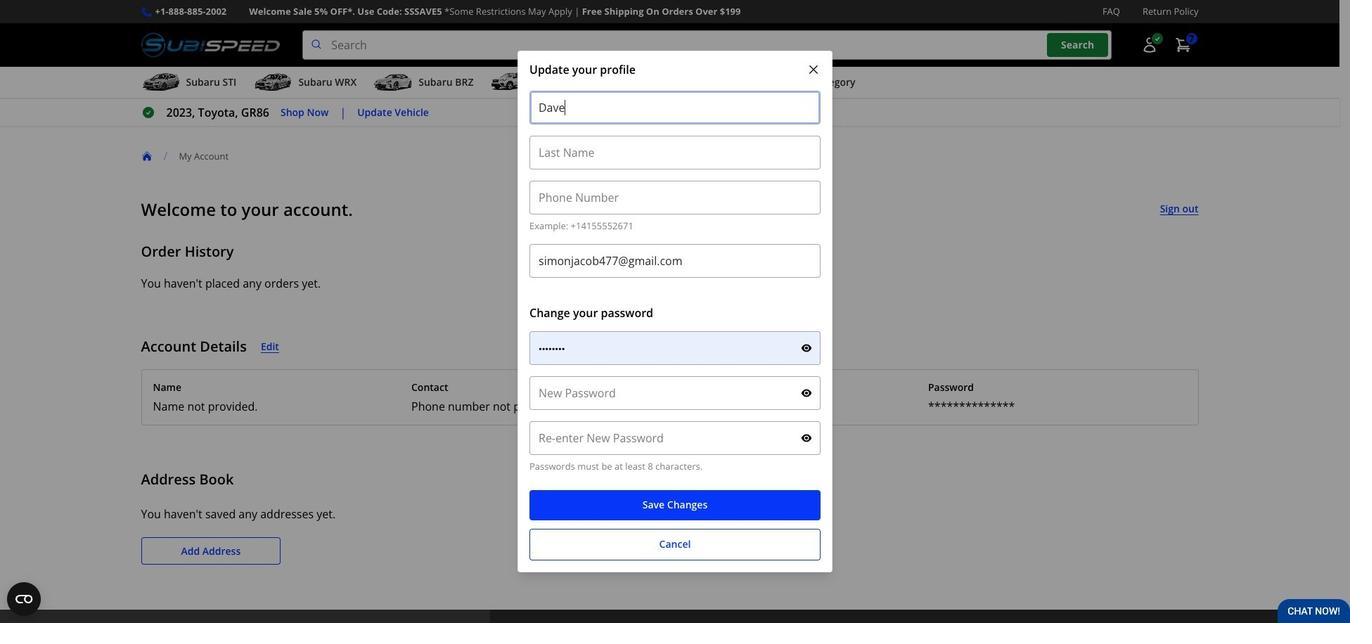 Task type: vqa. For each thing, say whether or not it's contained in the screenshot.
Current Password password field
yes



Task type: locate. For each thing, give the bounding box(es) containing it.
First name text field
[[530, 91, 821, 125]]

toggle password visibility image
[[801, 343, 813, 354], [801, 388, 813, 399], [801, 433, 813, 444]]

toggle password visibility image for re-enter new password "password field"
[[801, 433, 813, 444]]

close popup image
[[807, 63, 821, 77]]

2 toggle password visibility image from the top
[[801, 388, 813, 399]]

Email Address text field
[[530, 244, 821, 278]]

3 toggle password visibility image from the top
[[801, 433, 813, 444]]

search input field
[[303, 30, 1112, 60]]

1 vertical spatial toggle password visibility image
[[801, 388, 813, 399]]

2 vertical spatial toggle password visibility image
[[801, 433, 813, 444]]

1 toggle password visibility image from the top
[[801, 343, 813, 354]]

0 vertical spatial toggle password visibility image
[[801, 343, 813, 354]]



Task type: describe. For each thing, give the bounding box(es) containing it.
toggle password visibility image for current password password field
[[801, 343, 813, 354]]

New Password password field
[[530, 377, 821, 410]]

toggle password visibility image for new password password field
[[801, 388, 813, 399]]

Last Name text field
[[530, 136, 821, 170]]

Phone field
[[530, 181, 821, 215]]

Re-enter New Password password field
[[530, 422, 821, 455]]

open widget image
[[7, 582, 41, 616]]

Current Password password field
[[530, 332, 821, 365]]



